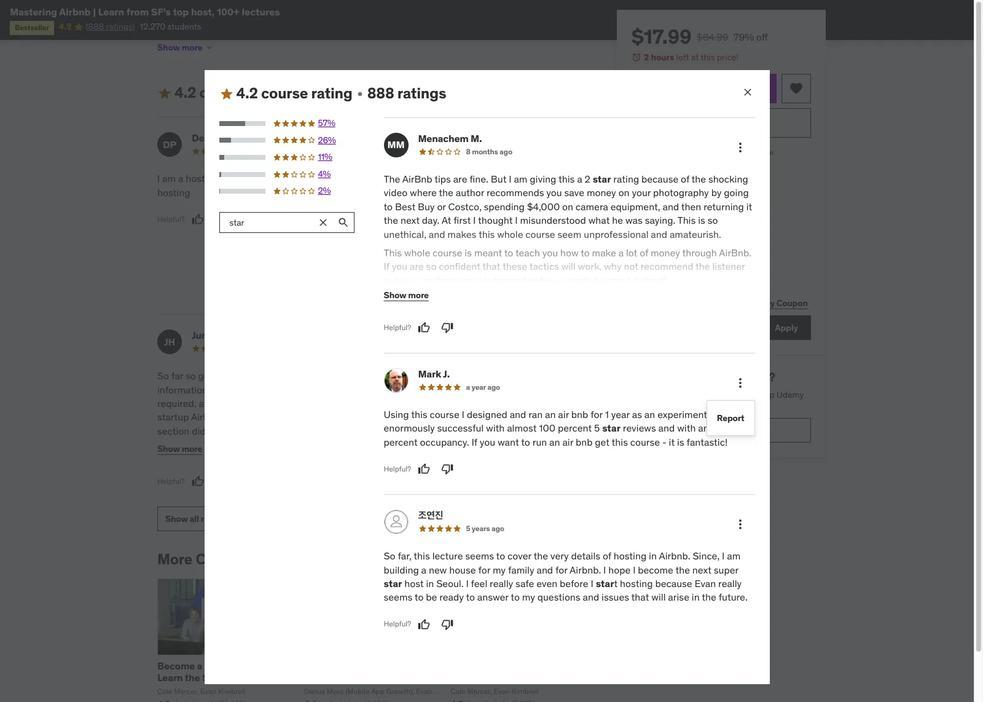 Task type: vqa. For each thing, say whether or not it's contained in the screenshot.
second But from the left
yes



Task type: describe. For each thing, give the bounding box(es) containing it.
anytime,
[[664, 401, 697, 412]]

apply for apply
[[776, 322, 798, 333]]

money inside rating because of the shocking video where the author recommends you save money on your photography by going to best buy or costco, spending $4,000 on camera equipment, and then returning it the next day. at first i thought i misunderstood what he was saying. this is so unethical, and makes this whole course seem unprofessional and amateurish.
[[587, 187, 617, 199]]

with inside using this course i designed and ran an air bnb for 1 year as an experiment. it was enormously successful with  almost 100 percent 5
[[486, 422, 505, 434]]

this course includes:
[[632, 172, 728, 184]]

show all reviews
[[165, 513, 232, 524]]

xsmall image left 9
[[632, 192, 642, 204]]

back
[[469, 383, 490, 396]]

why
[[605, 260, 622, 273]]

then inside rating because of the shocking video where the author recommends you save money on your photography by going to best buy or costco, spending $4,000 on camera equipment, and then returning it the next day. at first i thought i misunderstood what he was saying. this is so unethical, and makes this whole course seem unprofessional and amateurish.
[[682, 200, 702, 213]]

evan inside t hosting because evan really seems to be ready to answer to my questions and issues that will arise in the future.
[[695, 577, 716, 590]]

0 horizontal spatial 4.2
[[59, 21, 71, 32]]

was inside rating because of the shocking video where the author recommends you save money on your photography by going to best buy or costco, spending $4,000 on camera equipment, and then returning it the next day. at first i thought i misunderstood what he was saying. this is so unethical, and makes this whole course seem unprofessional and amateurish.
[[626, 214, 643, 226]]

show more button up mark review by menachem m. as helpful icon
[[384, 283, 429, 307]]

equipment, inside rating because of the shocking video where the author recommends you save money on your photography by going to best buy or costco, spending $4,000 on camera equipment, and then returning it the next day. at first i thought i misunderstood what he was saying. this is so unethical, and makes this whole course seem unprofessional and amateurish.
[[611, 200, 661, 213]]

startups to
[[346, 16, 388, 27]]

recommends inside the airbnb tips are fine. but i am giving this a 2 star rating because of the shocking video where the author recommends you save money on your photography by going to best buy or costco, spending $4,000 on camera equipment, and then returning it the next day. at first i thought i misunderstood what he was saying. this is so unethical, and makes this whole course seem unprofessional and amateurish.
[[459, 200, 517, 212]]

0 horizontal spatial from
[[127, 6, 149, 18]]

26%
[[318, 134, 336, 145]]

xsmall image up the not
[[632, 242, 642, 255]]

79%
[[734, 31, 755, 43]]

get inside reviews and with an above 80 percent occupancy. if you want to run an air bnb get this course - it is fantastic!
[[595, 436, 610, 448]]

out inside thanks evan!  i will implement these techniques and get back to you about my results.  i enjoyed your style of teaching and funny enough i always fall asleep during webinars.  i made it through all of yours, without passing out once!!! thanks for being so entertaining and interesting.
[[454, 439, 469, 451]]

dp
[[163, 138, 176, 150]]

show more for show more button on top of hire
[[382, 246, 428, 257]]

0 vertical spatial year
[[472, 382, 486, 392]]

9
[[652, 192, 657, 203]]

currently,
[[174, 0, 211, 3]]

ran
[[529, 408, 543, 421]]

0 horizontal spatial tiktok
[[304, 660, 334, 672]]

888 ratings inside dialog
[[368, 84, 447, 103]]

off
[[757, 31, 768, 43]]

over
[[482, 4, 498, 15]]

airbnb.
[[720, 247, 752, 259]]

francisco.
[[174, 4, 213, 15]]

money inside this whole course is meant to teach you how to make a lot of money through airbnb. if you are so confident that these tactics will work, why not recommend the listener to hire a professional photographer for a couple hundred dollars?
[[651, 247, 681, 259]]

airbnb inside so far so good. i wish there was more information on getting started, what's required, and some strategies to propel my startup airbnb business.
[[191, 411, 220, 423]]

1 vertical spatial mobile
[[693, 242, 719, 254]]

now
[[722, 116, 741, 129]]

close modal image
[[742, 86, 754, 98]]

apply for apply coupon
[[752, 297, 775, 308]]

mark review by menachem m. as helpful image
[[418, 322, 430, 334]]

2 horizontal spatial kimbrell
[[512, 687, 539, 696]]

of up asleep
[[503, 397, 512, 410]]

ads
[[304, 683, 322, 696]]

reviews and with an above 80 percent occupancy. if you want to run an air bnb get this course - it is fantastic!
[[384, 422, 753, 448]]

show down hire
[[384, 289, 407, 300]]

1 horizontal spatial tiktok
[[408, 672, 438, 684]]

grow
[[413, 660, 437, 672]]

style
[[480, 397, 501, 410]]

udemy inside the training 5 or more people? get your team access to 25,000+ top udemy courses anytime, anywhere.
[[777, 389, 804, 400]]

1 horizontal spatial medium image
[[219, 86, 234, 101]]

getting inside so far so good. i wish there was more information on getting started, what's required, and some strategies to propel my startup airbnb business.
[[224, 383, 255, 396]]

j.
[[443, 368, 450, 380]]

like
[[511, 16, 524, 27]]

2 months from the left
[[472, 147, 498, 156]]

helpful? for menachem m.
[[384, 323, 411, 332]]

100 inside using this course i designed and ran an air bnb for 1 year as an experiment. it was enormously successful with  almost 100 percent 5
[[539, 422, 556, 434]]

course up 57% button
[[261, 84, 308, 103]]

wishlist image
[[789, 81, 804, 96]]

show more button down enormously
[[382, 437, 428, 461]]

a inside i am a host and want to learn more about hosting
[[178, 172, 184, 185]]

is inside rating because of the shocking video where the author recommends you save money on your photography by going to best buy or costco, spending $4,000 on camera equipment, and then returning it the next day. at first i thought i misunderstood what he was saying. this is so unethical, and makes this whole course seem unprofessional and amateurish.
[[699, 214, 706, 226]]

2 for the airbnb tips are fine. but i am giving this a 2 star rating because of the shocking video where the author recommends you save money on your photography by going to best buy or costco, spending $4,000 on camera equipment, and then returning it the next day. at first i thought i misunderstood what he was saying. this is so unethical, and makes this whole course seem unprofessional and amateurish.
[[382, 186, 388, 198]]

these inside this whole course is meant to teach you how to make a lot of money through airbnb. if you are so confident that these tactics will work, why not recommend the listener to hire a professional photographer for a couple hundred dollars?
[[503, 260, 528, 273]]

implement
[[465, 370, 512, 382]]

my inside the 'so far, this lecture seems to cover the very details of hosting in airbnb. since, i am building a new house for my family and for airbnb. i hope i become the next super star host in seoul. i feel really safe even before i star'
[[493, 564, 506, 576]]

so for so far, this lecture seems to cover the very details of hosting in airbnb. since, i am building a new house for my family and for airbnb. i hope i become the next super star host in seoul. i feel really safe even before i star
[[384, 550, 396, 562]]

helpful? left mark review by menachem m. as helpful image
[[382, 279, 410, 288]]

12,270 students
[[140, 21, 201, 32]]

0 vertical spatial airbnb
[[59, 6, 91, 18]]

1 horizontal spatial airbnb.
[[659, 550, 691, 562]]

access inside the training 5 or more people? get your team access to 25,000+ top udemy courses anytime, anywhere.
[[688, 389, 715, 400]]

2 mercer, from the left
[[468, 687, 492, 696]]

helpful? for mark j.
[[384, 464, 411, 473]]

0 horizontal spatial airbnb.
[[570, 564, 601, 576]]

coupon
[[777, 297, 808, 308]]

where inside the airbnb tips are fine. but i am giving this a 2 star rating because of the shocking video where the author recommends you save money on your photography by going to best buy or costco, spending $4,000 on camera equipment, and then returning it the next day. at first i thought i misunderstood what he was saying. this is so unethical, and makes this whole course seem unprofessional and amateurish.
[[382, 200, 409, 212]]

propel
[[302, 397, 330, 410]]

whole inside rating because of the shocking video where the author recommends you save money on your photography by going to best buy or costco, spending $4,000 on camera equipment, and then returning it the next day. at first i thought i misunderstood what he was saying. this is so unethical, and makes this whole course seem unprofessional and amateurish.
[[498, 228, 524, 240]]

giving for the airbnb tips are fine. but i am giving this a 2 star
[[530, 173, 557, 185]]

show down 'webinars.'
[[382, 443, 405, 454]]

didn't
[[192, 425, 217, 437]]

recommends inside rating because of the shocking video where the author recommends you save money on your photography by going to best buy or costco, spending $4,000 on camera equipment, and then returning it the next day. at first i thought i misunderstood what he was saying. this is so unethical, and makes this whole course seem unprofessional and amateurish.
[[487, 187, 544, 199]]

0 horizontal spatial ratings
[[336, 83, 385, 102]]

startup
[[157, 411, 189, 423]]

goods,
[[218, 28, 245, 39]]

2 8 months ago from the left
[[466, 147, 513, 156]]

seem inside rating because of the shocking video where the author recommends you save money on your photography by going to best buy or costco, spending $4,000 on camera equipment, and then returning it the next day. at first i thought i misunderstood what he was saying. this is so unethical, and makes this whole course seem unprofessional and amateurish.
[[558, 228, 582, 240]]

53446 reviews element
[[218, 699, 246, 702]]

photography inside the airbnb tips are fine. but i am giving this a 2 star rating because of the shocking video where the author recommends you save money on your photography by going to best buy or costco, spending $4,000 on camera equipment, and then returning it the next day. at first i thought i misunderstood what he was saying. this is so unethical, and makes this whole course seem unprofessional and amateurish.
[[449, 214, 505, 226]]

far
[[171, 370, 183, 382]]

vision,
[[516, 672, 547, 684]]

good.
[[198, 370, 223, 382]]

next inside rating because of the shocking video where the author recommends you save money on your photography by going to best buy or costco, spending $4,000 on camera equipment, and then returning it the next day. at first i thought i misunderstood what he was saying. this is so unethical, and makes this whole course seem unprofessional and amateurish.
[[401, 214, 420, 226]]

air inside using this course i designed and ran an air bnb for 1 year as an experiment. it was enormously successful with  almost 100 percent 5
[[558, 408, 569, 421]]

so inside the airbnb tips are fine. but i am giving this a 2 star rating because of the shocking video where the author recommends you save money on your photography by going to best buy or costco, spending $4,000 on camera equipment, and then returning it the next day. at first i thought i misunderstood what he was saying. this is so unethical, and makes this whole course seem unprofessional and amateurish.
[[445, 269, 455, 281]]

more up the mark review by mark j. as helpful "icon"
[[407, 443, 428, 454]]

new
[[429, 564, 447, 576]]

26% button
[[219, 134, 355, 146]]

an up the fantastic!
[[699, 422, 709, 434]]

an right run
[[550, 436, 560, 448]]

5 years ago
[[466, 524, 505, 533]]

sprintkick,
[[334, 0, 376, 3]]

1 8 from the left
[[465, 146, 469, 156]]

0 vertical spatial learn
[[98, 6, 124, 18]]

tiktok marketing 2023: grow your account & master tiktok ads link
[[304, 660, 438, 696]]

make
[[592, 247, 617, 259]]

interesting.
[[470, 452, 519, 465]]

3
[[652, 226, 657, 237]]

section
[[157, 425, 190, 437]]

so inside thanks evan!  i will implement these techniques and get back to you about my results.  i enjoyed your style of teaching and funny enough i always fall asleep during webinars.  i made it through all of yours, without passing out once!!! thanks for being so entertaining and interesting.
[[382, 452, 393, 465]]

it inside thanks evan!  i will implement these techniques and get back to you about my results.  i enjoyed your style of teaching and funny enough i always fall asleep during webinars.  i made it through all of yours, without passing out once!!! thanks for being so entertaining and interesting.
[[459, 425, 465, 437]]

thought inside the airbnb tips are fine. but i am giving this a 2 star rating because of the shocking video where the author recommends you save money on your photography by going to best buy or costco, spending $4,000 on camera equipment, and then returning it the next day. at first i thought i misunderstood what he was saying. this is so unethical, and makes this whole course seem unprofessional and amateurish.
[[419, 255, 454, 267]]

your inside rating because of the shocking video where the author recommends you save money on your photography by going to best buy or costco, spending $4,000 on camera equipment, and then returning it the next day. at first i thought i misunderstood what he was saying. this is so unethical, and makes this whole course seem unprofessional and amateurish.
[[632, 187, 651, 199]]

more up hire
[[407, 246, 428, 257]]

alarm image
[[632, 52, 642, 62]]

course up desigan p.
[[200, 83, 246, 102]]

submit search image
[[338, 216, 350, 229]]

learn
[[261, 172, 283, 185]]

passing
[[418, 439, 452, 451]]

lot
[[626, 247, 638, 259]]

what inside rating because of the shocking video where the author recommends you save money on your photography by going to best buy or costco, spending $4,000 on camera equipment, and then returning it the next day. at first i thought i misunderstood what he was saying. this is so unethical, and makes this whole course seem unprofessional and amateurish.
[[589, 214, 610, 226]]

manager
[[243, 660, 283, 672]]

so for so far so good. i wish there was more information on getting started, what's required, and some strategies to propel my startup airbnb business.
[[157, 370, 169, 382]]

marketing
[[336, 660, 382, 672]]

makes inside rating because of the shocking video where the author recommends you save money on your photography by going to best buy or costco, spending $4,000 on camera equipment, and then returning it the next day. at first i thought i misunderstood what he was saying. this is so unethical, and makes this whole course seem unprofessional and amateurish.
[[448, 228, 477, 240]]

but for the airbnb tips are fine. but i am giving this a 2 star rating because of the shocking video where the author recommends you save money on your photography by going to best buy or costco, spending $4,000 on camera equipment, and then returning it the next day. at first i thought i misunderstood what he was saying. this is so unethical, and makes this whole course seem unprofessional and amateurish.
[[490, 172, 505, 185]]

your inside thanks evan!  i will implement these techniques and get back to you about my results.  i enjoyed your style of teaching and funny enough i always fall asleep during webinars.  i made it through all of yours, without passing out once!!! thanks for being so entertaining and interesting.
[[459, 397, 478, 410]]

management:
[[451, 672, 514, 684]]

2 hours left at this price!
[[644, 52, 739, 63]]

30-
[[669, 147, 682, 157]]

5 inside the training 5 or more people? get your team access to 25,000+ top udemy courses anytime, anywhere.
[[679, 370, 685, 384]]

answer
[[478, 591, 509, 603]]

it inside rating because of the shocking video where the author recommends you save money on your photography by going to best buy or costco, spending $4,000 on camera equipment, and then returning it the next day. at first i thought i misunderstood what he was saying. this is so unethical, and makes this whole course seem unprofessional and amateurish.
[[747, 200, 753, 213]]

by inside the airbnb tips are fine. but i am giving this a 2 star rating because of the shocking video where the author recommends you save money on your photography by going to best buy or costco, spending $4,000 on camera equipment, and then returning it the next day. at first i thought i misunderstood what he was saying. this is so unethical, and makes this whole course seem unprofessional and amateurish.
[[507, 214, 517, 226]]

camera inside the airbnb tips are fine. but i am giving this a 2 star rating because of the shocking video where the author recommends you save money on your photography by going to best buy or costco, spending $4,000 on camera equipment, and then returning it the next day. at first i thought i misunderstood what he was saying. this is so unethical, and makes this whole course seem unprofessional and amateurish.
[[540, 227, 573, 240]]

fine. for the airbnb tips are fine. but i am giving this a 2 star rating because of the shocking video where the author recommends you save money on your photography by going to best buy or costco, spending $4,000 on camera equipment, and then returning it the next day. at first i thought i misunderstood what he was saying. this is so unethical, and makes this whole course seem unprofessional and amateurish.
[[468, 172, 487, 185]]

try udemy business link
[[632, 418, 812, 443]]

hours for 2
[[651, 52, 675, 63]]

an right ran
[[545, 408, 556, 421]]

0 horizontal spatial 5
[[466, 524, 471, 533]]

ago for mark review by desigan p. as helpful 'icon'
[[263, 146, 276, 156]]

ago for mark review by 조연진 as helpful icon
[[492, 524, 505, 533]]

show more button down students
[[157, 35, 215, 60]]

so inside this whole course is meant to teach you how to make a lot of money through airbnb. if you are so confident that these tactics will work, why not recommend the listener to hire a professional photographer for a couple hundred dollars?
[[426, 260, 437, 273]]

very
[[551, 550, 569, 562]]

1 menachem from the left
[[417, 132, 467, 144]]

left
[[677, 52, 690, 63]]

mark review by desigan p. as unhelpful image
[[215, 213, 227, 226]]

i inside so far so good. i wish there was more information on getting started, what's required, and some strategies to propel my startup airbnb business.
[[225, 370, 228, 382]]

0 horizontal spatial by
[[256, 550, 272, 569]]

apply coupon button
[[749, 291, 812, 316]]

mark review by mark j. as helpful image
[[418, 463, 430, 475]]

money inside the airbnb tips are fine. but i am giving this a 2 star rating because of the shocking video where the author recommends you save money on your photography by going to best buy or costco, spending $4,000 on camera equipment, and then returning it the next day. at first i thought i misunderstood what he was saying. this is so unethical, and makes this whole course seem unprofessional and amateurish.
[[382, 214, 412, 226]]

family
[[508, 564, 535, 576]]

this whole course is meant to teach you how to make a lot of money through airbnb. if you are so confident that these tactics will work, why not recommend the listener to hire a professional photographer for a couple hundred dollars?
[[384, 247, 752, 286]]

0 vertical spatial top
[[173, 6, 189, 18]]

hoping
[[294, 425, 324, 437]]

what inside the airbnb tips are fine. but i am giving this a 2 star rating because of the shocking video where the author recommends you save money on your photography by going to best buy or costco, spending $4,000 on camera equipment, and then returning it the next day. at first i thought i misunderstood what he was saying. this is so unethical, and makes this whole course seem unprofessional and amateurish.
[[529, 255, 551, 267]]

author inside the airbnb tips are fine. but i am giving this a 2 star rating because of the shocking video where the author recommends you save money on your photography by going to best buy or costco, spending $4,000 on camera equipment, and then returning it the next day. at first i thought i misunderstood what he was saying. this is so unethical, and makes this whole course seem unprofessional and amateurish.
[[428, 200, 457, 212]]

show up hire
[[382, 246, 405, 257]]

funny
[[382, 411, 407, 423]]

a inside currently, i'm the founder and director of sprintkick, a full-service, referral-only digital agency based out of san francisco. over the past four years i've overseen the development and launch of over 100 web and mobile apps. clients range from two-man bootstrapping startups to multibillion dollar fortune 100s like wal-mart, dick's sporting goods, and gnc.
[[378, 0, 382, 3]]

whole inside this whole course is meant to teach you how to make a lot of money through airbnb. if you are so confident that these tactics will work, why not recommend the listener to hire a professional photographer for a couple hundred dollars?
[[405, 247, 431, 259]]

xsmall image for 46
[[632, 209, 642, 221]]

2604 reviews element
[[365, 699, 388, 702]]

kimbrell inside darius mora (mobile app growth), evan kimbrell
[[304, 697, 332, 702]]

clients
[[180, 16, 207, 27]]

i am a host and want to learn more about hosting
[[157, 172, 336, 198]]

are for the airbnb tips are fine. but i am giving this a 2 star rating because of the shocking video where the author recommends you save money on your photography by going to best buy or costco, spending $4,000 on camera equipment, and then returning it the next day. at first i thought i misunderstood what he was saying. this is so unethical, and makes this whole course seem unprofessional and amateurish.
[[452, 172, 466, 185]]

arise
[[669, 591, 690, 603]]

6 years ago
[[465, 344, 503, 353]]

6 for 6 days ago
[[240, 146, 244, 156]]

more down sporting
[[182, 42, 203, 53]]

show more for show more button underneath students
[[157, 42, 203, 53]]

1 horizontal spatial 4.2
[[175, 83, 196, 102]]

of right based
[[577, 0, 584, 3]]

and inside reviews and with an above 80 percent occupancy. if you want to run an air bnb get this course - it is fantastic!
[[659, 422, 675, 434]]

costco, inside the airbnb tips are fine. but i am giving this a 2 star rating because of the shocking video where the author recommends you save money on your photography by going to best buy or costco, spending $4,000 on camera equipment, and then returning it the next day. at first i thought i misunderstood what he was saying. this is so unethical, and makes this whole course seem unprofessional and amateurish.
[[413, 227, 446, 240]]

to inside the 'so far, this lecture seems to cover the very details of hosting in airbnb. since, i am building a new house for my family and for airbnb. i hope i become the next super star host in seoul. i feel really safe even before i star'
[[497, 550, 506, 562]]

rating inside rating because of the shocking video where the author recommends you save money on your photography by going to best buy or costco, spending $4,000 on camera equipment, and then returning it the next day. at first i thought i misunderstood what he was saying. this is so unethical, and makes this whole course seem unprofessional and amateurish.
[[614, 173, 640, 185]]

saying. inside the airbnb tips are fine. but i am giving this a 2 star rating because of the shocking video where the author recommends you save money on your photography by going to best buy or costco, spending $4,000 on camera equipment, and then returning it the next day. at first i thought i misunderstood what he was saying. this is so unethical, and makes this whole course seem unprofessional and amateurish.
[[382, 269, 413, 281]]

show more button up hire
[[382, 239, 428, 264]]

mark review by menachem m. as unhelpful image for mark review by menachem m. as helpful image
[[440, 278, 452, 290]]

4% button
[[219, 168, 355, 180]]

full-
[[384, 0, 400, 3]]

| inside become a product manager | learn the skills & get the job cole mercer, evan kimbrell
[[286, 660, 288, 672]]

based
[[537, 0, 560, 3]]

ready
[[440, 591, 464, 603]]

1 vertical spatial in
[[426, 577, 434, 590]]

show down dick's
[[157, 42, 180, 53]]

entertaining
[[395, 452, 449, 465]]

show more for show more button over mark review by menachem m. as helpful icon
[[384, 289, 429, 300]]

to inside i am a host and want to learn more about hosting
[[250, 172, 259, 185]]

is inside this whole course is meant to teach you how to make a lot of money through airbnb. if you are so confident that these tactics will work, why not recommend the listener to hire a professional photographer for a couple hundred dollars?
[[465, 247, 472, 259]]

helpful? left mark review by jun h. as helpful icon
[[157, 476, 185, 486]]

an right as
[[645, 408, 656, 421]]

more inside so far so good. i wish there was more information on getting started, what's required, and some strategies to propel my startup airbnb business.
[[298, 370, 320, 382]]

future.
[[719, 591, 748, 603]]

hosting inside t hosting because evan really seems to be ready to answer to my questions and issues that will arise in the future.
[[620, 577, 653, 590]]

this inside rating because of the shocking video where the author recommends you save money on your photography by going to best buy or costco, spending $4,000 on camera equipment, and then returning it the next day. at first i thought i misunderstood what he was saying. this is so unethical, and makes this whole course seem unprofessional and amateurish.
[[479, 228, 495, 240]]

is inside the airbnb tips are fine. but i am giving this a 2 star rating because of the shocking video where the author recommends you save money on your photography by going to best buy or costco, spending $4,000 on camera equipment, and then returning it the next day. at first i thought i misunderstood what he was saying. this is so unethical, and makes this whole course seem unprofessional and amateurish.
[[436, 269, 443, 281]]

xsmall image down sporting
[[205, 43, 215, 53]]

airbnb for the airbnb tips are fine. but i am giving this a 2 star
[[403, 173, 433, 185]]

years for 6
[[471, 344, 489, 353]]

this inside this whole course is meant to teach you how to make a lot of money through airbnb. if you are so confident that these tactics will work, why not recommend the listener to hire a professional photographer for a couple hundred dollars?
[[384, 247, 402, 259]]

sf's
[[151, 6, 171, 18]]

mark j.
[[418, 368, 450, 380]]

xsmall image up 57% button
[[293, 88, 303, 98]]

show more for show more button below startup
[[157, 443, 203, 454]]

where inside rating because of the shocking video where the author recommends you save money on your photography by going to best buy or costco, spending $4,000 on camera equipment, and then returning it the next day. at first i thought i misunderstood what he was saying. this is so unethical, and makes this whole course seem unprofessional and amateurish.
[[410, 187, 437, 199]]

more courses by
[[157, 550, 275, 569]]

$17.99
[[632, 24, 692, 49]]

what's
[[294, 383, 322, 396]]

show more button down startup
[[157, 437, 203, 461]]

0 vertical spatial 2
[[644, 52, 650, 63]]

misunderstood inside rating because of the shocking video where the author recommends you save money on your photography by going to best buy or costco, spending $4,000 on camera equipment, and then returning it the next day. at first i thought i misunderstood what he was saying. this is so unethical, and makes this whole course seem unprofessional and amateurish.
[[520, 214, 586, 226]]

more down didn't
[[182, 443, 203, 454]]

888 inside dialog
[[368, 84, 394, 103]]

safe
[[516, 577, 535, 590]]

it
[[712, 408, 719, 421]]

0 vertical spatial access
[[698, 259, 725, 271]]

whole inside the airbnb tips are fine. but i am giving this a 2 star rating because of the shocking video where the author recommends you save money on your photography by going to best buy or costco, spending $4,000 on camera equipment, and then returning it the next day. at first i thought i misunderstood what he was saying. this is so unethical, and makes this whole course seem unprofessional and amateurish.
[[382, 282, 408, 295]]

apps.
[[157, 16, 178, 27]]

Enter Coupon text field
[[632, 316, 762, 340]]

air inside reviews and with an above 80 percent occupancy. if you want to run an air bnb get this course - it is fantastic!
[[563, 436, 574, 448]]

so inside so far so good. i wish there was more information on getting started, what's required, and some strategies to propel my startup airbnb business.
[[186, 370, 196, 382]]

of inside rating because of the shocking video where the author recommends you save money on your photography by going to best buy or costco, spending $4,000 on camera equipment, and then returning it the next day. at first i thought i misunderstood what he was saying. this is so unethical, and makes this whole course seem unprofessional and amateurish.
[[681, 173, 690, 185]]

hosting inside i am a host and want to learn more about hosting
[[157, 186, 190, 198]]

6 days ago
[[240, 146, 276, 156]]

ratings inside dialog
[[398, 84, 447, 103]]

host,
[[191, 6, 215, 18]]

Search reviews text field
[[219, 212, 313, 233]]

additional actions for review by mark j. image
[[733, 376, 748, 390]]

ago for mark review by menachem m. as helpful icon
[[500, 147, 513, 156]]

0 horizontal spatial 888
[[306, 83, 333, 102]]

started
[[316, 411, 348, 423]]

my inside t hosting because evan really seems to be ready to answer to my questions and issues that will arise in the future.
[[522, 591, 535, 603]]

range
[[209, 16, 231, 27]]

of up overseen
[[325, 0, 332, 3]]

course up 9
[[653, 172, 684, 184]]

so far, this lecture seems to cover the very details of hosting in airbnb. since, i am building a new house for my family and for airbnb. i hope i become the next super star host in seoul. i feel really safe even before i star
[[384, 550, 741, 590]]

information
[[157, 383, 208, 396]]

0 vertical spatial thanks
[[382, 370, 414, 382]]

unethical, inside rating because of the shocking video where the author recommends you save money on your photography by going to best buy or costco, spending $4,000 on camera equipment, and then returning it the next day. at first i thought i misunderstood what he was saying. this is so unethical, and makes this whole course seem unprofessional and amateurish.
[[384, 228, 427, 240]]

1 horizontal spatial in
[[649, 550, 657, 562]]

host inside i am a host and want to learn more about hosting
[[186, 172, 205, 185]]

4%
[[318, 168, 331, 179]]

2 horizontal spatial video
[[730, 192, 750, 203]]

years for 5
[[472, 524, 490, 533]]

seem inside the airbnb tips are fine. but i am giving this a 2 star rating because of the shocking video where the author recommends you save money on your photography by going to best buy or costco, spending $4,000 on camera equipment, and then returning it the next day. at first i thought i misunderstood what he was saying. this is so unethical, and makes this whole course seem unprofessional and amateurish.
[[443, 282, 467, 295]]

0 horizontal spatial medium image
[[157, 86, 172, 101]]

100 inside currently, i'm the founder and director of sprintkick, a full-service, referral-only digital agency based out of san francisco. over the past four years i've overseen the development and launch of over 100 web and mobile apps. clients range from two-man bootstrapping startups to multibillion dollar fortune 100s like wal-mart, dick's sporting goods, and gnc.
[[500, 4, 515, 15]]

for up feel
[[479, 564, 491, 576]]

over
[[216, 4, 234, 15]]

account
[[326, 672, 365, 684]]

t hosting because evan really seems to be ready to answer to my questions and issues that will arise in the future.
[[384, 577, 748, 603]]

mark review by menachem m. as unhelpful image for mark review by menachem m. as helpful icon
[[442, 322, 454, 334]]

fall
[[481, 411, 495, 423]]

& inside become a product manager | learn the skills & get the job cole mercer, evan kimbrell
[[229, 672, 236, 684]]

this inside using this course i designed and ran an air bnb for 1 year as an experiment. it was enormously successful with  almost 100 percent 5
[[411, 408, 428, 421]]

p.
[[231, 132, 240, 144]]

airbnb for the airbnb tips are fine. but i am giving this a 2 star rating because of the shocking video where the author recommends you save money on your photography by going to best buy or costco, spending $4,000 on camera equipment, and then returning it the next day. at first i thought i misunderstood what he was saying. this is so unethical, and makes this whole course seem unprofessional and amateurish.
[[401, 172, 431, 185]]

was inside the airbnb tips are fine. but i am giving this a 2 star rating because of the shocking video where the author recommends you save money on your photography by going to best buy or costco, spending $4,000 on camera equipment, and then returning it the next day. at first i thought i misunderstood what he was saying. this is so unethical, and makes this whole course seem unprofessional and amateurish.
[[566, 255, 584, 267]]

what inside the getting started section didn't cover what i was hoping for ie: management.
[[245, 425, 267, 437]]

and inside so far so good. i wish there was more information on getting started, what's required, and some strategies to propel my startup airbnb business.
[[199, 397, 215, 410]]

1 vertical spatial udemy
[[696, 425, 724, 436]]



Task type: locate. For each thing, give the bounding box(es) containing it.
1 horizontal spatial what
[[529, 255, 551, 267]]

certificate of completion
[[652, 276, 747, 287]]

returning inside rating because of the shocking video where the author recommends you save money on your photography by going to best buy or costco, spending $4,000 on camera equipment, and then returning it the next day. at first i thought i misunderstood what he was saying. this is so unethical, and makes this whole course seem unprofessional and amateurish.
[[704, 200, 744, 213]]

2 but from the left
[[491, 173, 507, 185]]

was up couple
[[566, 255, 584, 267]]

more up what's
[[298, 370, 320, 382]]

photography inside rating because of the shocking video where the author recommends you save money on your photography by going to best buy or costco, spending $4,000 on camera equipment, and then returning it the next day. at first i thought i misunderstood what he was saying. this is so unethical, and makes this whole course seem unprofessional and amateurish.
[[654, 187, 709, 199]]

through inside this whole course is meant to teach you how to make a lot of money through airbnb. if you are so confident that these tactics will work, why not recommend the listener to hire a professional photographer for a couple hundred dollars?
[[683, 247, 717, 259]]

day
[[682, 147, 694, 157]]

cover up family
[[508, 550, 532, 562]]

occupancy.
[[420, 436, 470, 448]]

price!
[[717, 52, 739, 63]]

0 vertical spatial so
[[157, 370, 169, 382]]

mastering airbnb | learn from sf's top host, 100+ lectures
[[10, 6, 280, 18]]

returning
[[704, 200, 744, 213], [476, 241, 516, 253]]

airbnb up (888
[[59, 6, 91, 18]]

reviews inside reviews and with an above 80 percent occupancy. if you want to run an air bnb get this course - it is fantastic!
[[623, 422, 657, 434]]

1 vertical spatial that
[[632, 591, 650, 603]]

are
[[452, 172, 466, 185], [454, 173, 468, 185], [410, 260, 424, 273]]

0 vertical spatial equipment,
[[611, 200, 661, 213]]

1 vertical spatial best
[[558, 214, 579, 226]]

8352 reviews element
[[511, 699, 535, 702]]

desigan
[[192, 132, 229, 144]]

2 with from the left
[[678, 422, 696, 434]]

for inside this whole course is meant to teach you how to make a lot of money through airbnb. if you are so confident that these tactics will work, why not recommend the listener to hire a professional photographer for a couple hundred dollars?
[[540, 274, 552, 286]]

enjoyed
[[422, 397, 456, 410]]

get down 1
[[595, 436, 610, 448]]

getting inside the getting started section didn't cover what i was hoping for ie: management.
[[282, 411, 314, 423]]

1 horizontal spatial going
[[724, 187, 749, 199]]

and inside the 'so far, this lecture seems to cover the very details of hosting in airbnb. since, i am building a new house for my family and for airbnb. i hope i become the next super star host in seoul. i feel really safe even before i star'
[[537, 564, 553, 576]]

& left metrics
[[492, 683, 499, 696]]

downloadable
[[659, 226, 712, 237]]

0 vertical spatial save
[[565, 187, 585, 199]]

of down only
[[472, 4, 480, 15]]

1 8 months ago from the left
[[465, 146, 511, 156]]

mercer, inside become a product manager | learn the skills & get the job cole mercer, evan kimbrell
[[174, 687, 199, 696]]

2 vertical spatial or
[[688, 370, 699, 384]]

from
[[127, 6, 149, 18], [233, 16, 251, 27]]

1 vertical spatial host
[[405, 577, 424, 590]]

menachem m.
[[417, 132, 481, 144], [418, 132, 482, 144]]

4.2 left (888
[[59, 21, 71, 32]]

for left 1
[[591, 408, 603, 421]]

1 vertical spatial what
[[529, 255, 551, 267]]

thought up meant
[[478, 214, 513, 226]]

want down days
[[226, 172, 248, 185]]

46
[[652, 209, 662, 220]]

that down meant
[[483, 260, 501, 273]]

makes inside the airbnb tips are fine. but i am giving this a 2 star rating because of the shocking video where the author recommends you save money on your photography by going to best buy or costco, spending $4,000 on camera equipment, and then returning it the next day. at first i thought i misunderstood what he was saying. this is so unethical, and makes this whole course seem unprofessional and amateurish.
[[522, 269, 551, 281]]

kimbrell up 8352 reviews element in the right bottom of the page
[[512, 687, 539, 696]]

2 horizontal spatial next
[[693, 564, 712, 576]]

access down access on mobile and tv
[[698, 259, 725, 271]]

1 vertical spatial so
[[384, 550, 396, 562]]

and inside using this course i designed and ran an air bnb for 1 year as an experiment. it was enormously successful with  almost 100 percent 5
[[510, 408, 527, 421]]

0 horizontal spatial through
[[467, 425, 502, 437]]

unprofessional up the make on the right top
[[584, 228, 649, 240]]

for down very
[[556, 564, 568, 576]]

0 horizontal spatial getting
[[224, 383, 255, 396]]

100
[[500, 4, 515, 15], [539, 422, 556, 434]]

bnb right being
[[576, 436, 593, 448]]

mark review by desigan p. as helpful image
[[192, 213, 204, 226]]

1 really from the left
[[490, 577, 514, 590]]

mark review by menachem m. as helpful image
[[417, 278, 429, 290]]

1 vertical spatial if
[[472, 436, 478, 448]]

skills
[[202, 672, 227, 684]]

helpful?
[[157, 214, 185, 224], [382, 279, 410, 288], [384, 323, 411, 332], [384, 464, 411, 473], [157, 476, 185, 486], [384, 619, 411, 629]]

where
[[410, 187, 437, 199], [382, 200, 409, 212]]

1 vertical spatial author
[[428, 200, 457, 212]]

(888
[[86, 21, 104, 32]]

it right meant
[[518, 241, 524, 253]]

i'm
[[213, 0, 225, 3]]

best
[[395, 200, 416, 213], [558, 214, 579, 226]]

0 vertical spatial hours
[[651, 52, 675, 63]]

1 vertical spatial equipment,
[[382, 241, 432, 253]]

was up started,
[[278, 370, 295, 382]]

0 horizontal spatial that
[[483, 260, 501, 273]]

that inside t hosting because evan really seems to be ready to answer to my questions and issues that will arise in the future.
[[632, 591, 650, 603]]

costco, inside rating because of the shocking video where the author recommends you save money on your photography by going to best buy or costco, spending $4,000 on camera equipment, and then returning it the next day. at first i thought i misunderstood what he was saying. this is so unethical, and makes this whole course seem unprofessional and amateurish.
[[449, 200, 482, 213]]

money up recommend
[[651, 247, 681, 259]]

xsmall image
[[355, 89, 365, 99], [632, 209, 642, 221], [632, 226, 642, 238], [632, 259, 642, 271], [632, 276, 642, 288]]

recommends
[[487, 187, 544, 199], [459, 200, 517, 212]]

hours left left on the right
[[651, 52, 675, 63]]

percent down enormously
[[384, 436, 418, 448]]

was left the hoping
[[274, 425, 291, 437]]

0 horizontal spatial he
[[553, 255, 564, 267]]

clear input image
[[317, 216, 329, 229]]

are inside this whole course is meant to teach you how to make a lot of money through airbnb. if you are so confident that these tactics will work, why not recommend the listener to hire a professional photographer for a couple hundred dollars?
[[410, 260, 424, 273]]

seems down building
[[384, 591, 413, 603]]

try
[[682, 425, 694, 436]]

1 product from the left
[[205, 660, 241, 672]]

course inside the airbnb tips are fine. but i am giving this a 2 star rating because of the shocking video where the author recommends you save money on your photography by going to best buy or costco, spending $4,000 on camera equipment, and then returning it the next day. at first i thought i misunderstood what he was saying. this is so unethical, and makes this whole course seem unprofessional and amateurish.
[[411, 282, 440, 295]]

1 months from the left
[[471, 146, 497, 156]]

it inside the airbnb tips are fine. but i am giving this a 2 star rating because of the shocking video where the author recommends you save money on your photography by going to best buy or costco, spending $4,000 on camera equipment, and then returning it the next day. at first i thought i misunderstood what he was saying. this is so unethical, and makes this whole course seem unprofessional and amateurish.
[[518, 241, 524, 253]]

fine. inside the airbnb tips are fine. but i am giving this a 2 star rating because of the shocking video where the author recommends you save money on your photography by going to best buy or costco, spending $4,000 on camera equipment, and then returning it the next day. at first i thought i misunderstood what he was saying. this is so unethical, and makes this whole course seem unprofessional and amateurish.
[[468, 172, 487, 185]]

darius mora (mobile app growth), evan kimbrell
[[304, 687, 432, 702]]

at inside the airbnb tips are fine. but i am giving this a 2 star rating because of the shocking video where the author recommends you save money on your photography by going to best buy or costco, spending $4,000 on camera equipment, and then returning it the next day. at first i thought i misunderstood what he was saying. this is so unethical, and makes this whole course seem unprofessional and amateurish.
[[382, 255, 392, 267]]

so up mark review by menachem m. as helpful image
[[426, 260, 437, 273]]

1 fine. from the left
[[468, 172, 487, 185]]

course inside rating because of the shocking video where the author recommends you save money on your photography by going to best buy or costco, spending $4,000 on camera equipment, and then returning it the next day. at first i thought i misunderstood what he was saying. this is so unethical, and makes this whole course seem unprofessional and amateurish.
[[526, 228, 556, 240]]

2 product from the left
[[498, 660, 535, 672]]

1 vertical spatial save
[[537, 200, 557, 212]]

ago for the mark review by mark j. as helpful "icon"
[[488, 382, 501, 392]]

1 horizontal spatial saying.
[[645, 214, 676, 226]]

2 for the airbnb tips are fine. but i am giving this a 2 star
[[585, 173, 591, 185]]

2 cole from the left
[[451, 687, 466, 696]]

1 horizontal spatial seems
[[466, 550, 494, 562]]

spending up meant
[[449, 227, 489, 240]]

get inside thanks evan!  i will implement these techniques and get back to you about my results.  i enjoyed your style of teaching and funny enough i always fall asleep during webinars.  i made it through all of yours, without passing out once!!! thanks for being so entertaining and interesting.
[[452, 383, 467, 396]]

you inside rating because of the shocking video where the author recommends you save money on your photography by going to best buy or costco, spending $4,000 on camera equipment, and then returning it the next day. at first i thought i misunderstood what he was saying. this is so unethical, and makes this whole course seem unprofessional and amateurish.
[[547, 187, 562, 199]]

next up hire
[[401, 214, 420, 226]]

all down asleep
[[504, 425, 514, 437]]

1 vertical spatial hours
[[659, 192, 681, 203]]

| right the manager
[[286, 660, 288, 672]]

0 vertical spatial all
[[504, 425, 514, 437]]

of down the airbnb tips are fine. but i am giving this a 2 star
[[477, 186, 486, 198]]

dialog containing 4.2 course rating
[[204, 70, 770, 684]]

udemy up the fantastic!
[[696, 425, 724, 436]]

1 with from the left
[[486, 422, 505, 434]]

returning inside the airbnb tips are fine. but i am giving this a 2 star rating because of the shocking video where the author recommends you save money on your photography by going to best buy or costco, spending $4,000 on camera equipment, and then returning it the next day. at first i thought i misunderstood what he was saying. this is so unethical, and makes this whole course seem unprofessional and amateurish.
[[476, 241, 516, 253]]

amateurish. up access on mobile and tv
[[670, 228, 722, 240]]

amateurish. down hire
[[382, 296, 434, 309]]

bestseller
[[15, 23, 49, 32]]

but for the airbnb tips are fine. but i am giving this a 2 star
[[491, 173, 507, 185]]

tv
[[737, 242, 747, 254]]

2 vertical spatial 5
[[466, 524, 471, 533]]

2 horizontal spatial in
[[692, 591, 700, 603]]

show more down hire
[[384, 289, 429, 300]]

2 giving from the left
[[530, 173, 557, 185]]

feel
[[471, 577, 488, 590]]

are for the airbnb tips are fine. but i am giving this a 2 star
[[454, 173, 468, 185]]

mobile up mart,
[[551, 4, 577, 15]]

1 cole from the left
[[157, 687, 172, 696]]

888
[[306, 83, 333, 102], [368, 84, 394, 103]]

so down without
[[382, 452, 393, 465]]

going inside the airbnb tips are fine. but i am giving this a 2 star rating because of the shocking video where the author recommends you save money on your photography by going to best buy or costco, spending $4,000 on camera equipment, and then returning it the next day. at first i thought i misunderstood what he was saying. this is so unethical, and makes this whole course seem unprofessional and amateurish.
[[520, 214, 545, 226]]

0 horizontal spatial $4,000
[[492, 227, 525, 240]]

2 8 from the left
[[466, 147, 471, 156]]

that inside this whole course is meant to teach you how to make a lot of money through airbnb. if you are so confident that these tactics will work, why not recommend the listener to hire a professional photographer for a couple hundred dollars?
[[483, 260, 501, 273]]

0 vertical spatial shocking
[[709, 173, 749, 185]]

1 vertical spatial apply
[[776, 322, 798, 333]]

0 vertical spatial |
[[93, 6, 96, 18]]

0 vertical spatial cover
[[219, 425, 243, 437]]

become a product manager | learn the skills & get the job link
[[157, 660, 289, 684]]

1 vertical spatial where
[[382, 200, 409, 212]]

0 horizontal spatial in
[[426, 577, 434, 590]]

seem down 'confident'
[[443, 282, 467, 295]]

bnb
[[572, 408, 589, 421], [576, 436, 593, 448]]

0 horizontal spatial so
[[157, 370, 169, 382]]

lecture
[[433, 550, 463, 562]]

mark review by mark j. as unhelpful image
[[442, 463, 454, 475]]

$4,000
[[527, 200, 560, 213], [492, 227, 525, 240]]

0 horizontal spatial reviews
[[201, 513, 232, 524]]

tiktok up growth),
[[408, 672, 438, 684]]

0 horizontal spatial at
[[382, 255, 392, 267]]

ratings)
[[106, 21, 135, 32]]

more left "additional actions for review by mark j." image
[[701, 370, 730, 384]]

0 horizontal spatial get
[[452, 383, 467, 396]]

costco, down the airbnb tips are fine. but i am giving this a 2 star
[[449, 200, 482, 213]]

0 horizontal spatial year
[[472, 382, 486, 392]]

$4,000 up meant
[[492, 227, 525, 240]]

0 horizontal spatial equipment,
[[382, 241, 432, 253]]

thanks
[[382, 370, 414, 382], [503, 439, 534, 451]]

0 vertical spatial camera
[[576, 200, 609, 213]]

evan inside darius mora (mobile app growth), evan kimbrell
[[416, 687, 432, 696]]

6 for 6 years ago
[[465, 344, 469, 353]]

0 horizontal spatial photography
[[449, 214, 505, 226]]

0 horizontal spatial about
[[311, 172, 336, 185]]

2 horizontal spatial 5
[[679, 370, 685, 384]]

cole down become
[[157, 687, 172, 696]]

1 horizontal spatial learn
[[157, 672, 183, 684]]

going down includes:
[[724, 187, 749, 199]]

helpful? for 조연진
[[384, 619, 411, 629]]

course up mark review by menachem m. as helpful icon
[[411, 282, 440, 295]]

best inside the airbnb tips are fine. but i am giving this a 2 star rating because of the shocking video where the author recommends you save money on your photography by going to best buy or costco, spending $4,000 on camera equipment, and then returning it the next day. at first i thought i misunderstood what he was saying. this is so unethical, and makes this whole course seem unprofessional and amateurish.
[[558, 214, 579, 226]]

show down section
[[157, 443, 180, 454]]

2 menachem from the left
[[418, 132, 469, 144]]

1 vertical spatial reviews
[[201, 513, 232, 524]]

in right arise
[[692, 591, 700, 603]]

0 horizontal spatial 100
[[500, 4, 515, 15]]

get inside the training 5 or more people? get your team access to 25,000+ top udemy courses anytime, anywhere.
[[632, 389, 646, 400]]

hope
[[609, 564, 631, 576]]

0 vertical spatial out
[[562, 0, 575, 3]]

makes
[[448, 228, 477, 240], [522, 269, 551, 281]]

0 vertical spatial if
[[384, 260, 390, 273]]

giving inside the airbnb tips are fine. but i am giving this a 2 star rating because of the shocking video where the author recommends you save money on your photography by going to best buy or costco, spending $4,000 on camera equipment, and then returning it the next day. at first i thought i misunderstood what he was saying. this is so unethical, and makes this whole course seem unprofessional and amateurish.
[[529, 172, 555, 185]]

xsmall image for certificate
[[632, 276, 642, 288]]

1 horizontal spatial that
[[632, 591, 650, 603]]

asleep
[[497, 411, 526, 423]]

0 horizontal spatial best
[[395, 200, 416, 213]]

get
[[452, 383, 467, 396], [595, 436, 610, 448]]

1 vertical spatial spending
[[449, 227, 489, 240]]

camera inside rating because of the shocking video where the author recommends you save money on your photography by going to best buy or costco, spending $4,000 on camera equipment, and then returning it the next day. at first i thought i misunderstood what he was saying. this is so unethical, and makes this whole course seem unprofessional and amateurish.
[[576, 200, 609, 213]]

1 giving from the left
[[529, 172, 555, 185]]

2 menachem m. from the left
[[418, 132, 482, 144]]

additional actions for review by 조연진 image
[[733, 517, 748, 532]]

video
[[547, 186, 571, 198], [384, 187, 408, 199], [730, 192, 750, 203]]

of down full lifetime access
[[694, 276, 702, 287]]

xsmall image
[[205, 43, 215, 53], [293, 88, 303, 98], [632, 192, 642, 204], [632, 242, 642, 255]]

host up mark review by desigan p. as helpful 'icon'
[[186, 172, 205, 185]]

dialog
[[204, 70, 770, 684]]

was inside the getting started section didn't cover what i was hoping for ie: management.
[[274, 425, 291, 437]]

$84.99
[[697, 31, 729, 43]]

0 vertical spatial recommends
[[487, 187, 544, 199]]

from up goods,
[[233, 16, 251, 27]]

will inside t hosting because evan really seems to be ready to answer to my questions and issues that will arise in the future.
[[652, 591, 666, 603]]

1 horizontal spatial where
[[410, 187, 437, 199]]

years up house
[[472, 524, 490, 533]]

mark review by menachem m. as unhelpful image
[[440, 278, 452, 290], [442, 322, 454, 334]]

percent
[[558, 422, 592, 434], [384, 436, 418, 448]]

enough
[[409, 411, 442, 423]]

building
[[384, 564, 419, 576]]

these
[[503, 260, 528, 273], [514, 370, 538, 382]]

my inside so far so good. i wish there was more information on getting started, what's required, and some strategies to propel my startup airbnb business.
[[332, 397, 345, 410]]

1 menachem m. from the left
[[417, 132, 481, 144]]

video inside rating because of the shocking video where the author recommends you save money on your photography by going to best buy or costco, spending $4,000 on camera equipment, and then returning it the next day. at first i thought i misunderstood what he was saying. this is so unethical, and makes this whole course seem unprofessional and amateurish.
[[384, 187, 408, 199]]

getting up the hoping
[[282, 411, 314, 423]]

listener
[[713, 260, 745, 273]]

best inside rating because of the shocking video where the author recommends you save money on your photography by going to best buy or costco, spending $4,000 on camera equipment, and then returning it the next day. at first i thought i misunderstood what he was saying. this is so unethical, and makes this whole course seem unprofessional and amateurish.
[[395, 200, 416, 213]]

1 vertical spatial access
[[688, 389, 715, 400]]

experiment.
[[658, 408, 710, 421]]

1 horizontal spatial 5
[[595, 422, 600, 434]]

$4,000 inside rating because of the shocking video where the author recommends you save money on your photography by going to best buy or costco, spending $4,000 on camera equipment, and then returning it the next day. at first i thought i misunderstood what he was saying. this is so unethical, and makes this whole course seem unprofessional and amateurish.
[[527, 200, 560, 213]]

to
[[250, 172, 259, 185], [384, 200, 393, 213], [547, 214, 556, 226], [505, 247, 514, 259], [581, 247, 590, 259], [384, 274, 393, 286], [493, 383, 502, 396], [717, 389, 725, 400], [290, 397, 299, 410], [522, 436, 530, 448], [497, 550, 506, 562], [415, 591, 424, 603], [466, 591, 475, 603], [511, 591, 520, 603]]

issues
[[602, 591, 630, 603]]

1 vertical spatial thanks
[[503, 439, 534, 451]]

shocking inside rating because of the shocking video where the author recommends you save money on your photography by going to best buy or costco, spending $4,000 on camera equipment, and then returning it the next day. at first i thought i misunderstood what he was saying. this is so unethical, and makes this whole course seem unprofessional and amateurish.
[[709, 173, 749, 185]]

learn up '(888 ratings)'
[[98, 6, 124, 18]]

0 vertical spatial will
[[562, 260, 576, 273]]

airbnb. down details
[[570, 564, 601, 576]]

top
[[173, 6, 189, 18], [762, 389, 775, 400]]

2 vertical spatial in
[[692, 591, 700, 603]]

mark
[[418, 368, 442, 380]]

0 vertical spatial through
[[683, 247, 717, 259]]

additional actions for review by menachem m. image
[[733, 140, 748, 155]]

giving for the airbnb tips are fine. but i am giving this a 2 star rating because of the shocking video where the author recommends you save money on your photography by going to best buy or costco, spending $4,000 on camera equipment, and then returning it the next day. at first i thought i misunderstood what he was saying. this is so unethical, and makes this whole course seem unprofessional and amateurish.
[[529, 172, 555, 185]]

out
[[562, 0, 575, 3], [454, 439, 469, 451]]

product inside become a product manager | learn the skills & get the job cole mercer, evan kimbrell
[[205, 660, 241, 672]]

all down mark review by jun h. as helpful icon
[[190, 513, 199, 524]]

then inside the airbnb tips are fine. but i am giving this a 2 star rating because of the shocking video where the author recommends you save money on your photography by going to best buy or costco, spending $4,000 on camera equipment, and then returning it the next day. at first i thought i misunderstood what he was saying. this is so unethical, and makes this whole course seem unprofessional and amateurish.
[[453, 241, 473, 253]]

57% button
[[219, 117, 355, 129]]

the for the getting started section didn't cover what i was hoping for ie: management.
[[263, 411, 280, 423]]

2 horizontal spatial &
[[492, 683, 499, 696]]

or inside the training 5 or more people? get your team access to 25,000+ top udemy courses anytime, anywhere.
[[688, 370, 699, 384]]

0 horizontal spatial udemy
[[696, 425, 724, 436]]

2 really from the left
[[719, 577, 742, 590]]

misunderstood inside the airbnb tips are fine. but i am giving this a 2 star rating because of the shocking video where the author recommends you save money on your photography by going to best buy or costco, spending $4,000 on camera equipment, and then returning it the next day. at first i thought i misunderstood what he was saying. this is so unethical, and makes this whole course seem unprofessional and amateurish.
[[461, 255, 527, 267]]

wish
[[230, 370, 250, 382]]

of inside the airbnb tips are fine. but i am giving this a 2 star rating because of the shocking video where the author recommends you save money on your photography by going to best buy or costco, spending $4,000 on camera equipment, and then returning it the next day. at first i thought i misunderstood what he was saying. this is so unethical, and makes this whole course seem unprofessional and amateurish.
[[477, 186, 486, 198]]

cole down management:
[[451, 687, 466, 696]]

author
[[456, 187, 485, 199], [428, 200, 457, 212]]

1 horizontal spatial so
[[384, 550, 396, 562]]

a inside the airbnb tips are fine. but i am giving this a 2 star rating because of the shocking video where the author recommends you save money on your photography by going to best buy or costco, spending $4,000 on camera equipment, and then returning it the next day. at first i thought i misunderstood what he was saying. this is so unethical, and makes this whole course seem unprofessional and amateurish.
[[576, 172, 581, 185]]

spending inside the airbnb tips are fine. but i am giving this a 2 star rating because of the shocking video where the author recommends you save money on your photography by going to best buy or costco, spending $4,000 on camera equipment, and then returning it the next day. at first i thought i misunderstood what he was saying. this is so unethical, and makes this whole course seem unprofessional and amateurish.
[[449, 227, 489, 240]]

show
[[157, 42, 180, 53], [382, 246, 405, 257], [384, 289, 407, 300], [157, 443, 180, 454], [382, 443, 405, 454], [165, 513, 188, 524]]

medium image
[[157, 86, 172, 101], [219, 86, 234, 101]]

buy inside buy now button
[[702, 116, 720, 129]]

1 horizontal spatial |
[[286, 660, 288, 672]]

tips for the airbnb tips are fine. but i am giving this a 2 star rating because of the shocking video where the author recommends you save money on your photography by going to best buy or costco, spending $4,000 on camera equipment, and then returning it the next day. at first i thought i misunderstood what he was saying. this is so unethical, and makes this whole course seem unprofessional and amateurish.
[[433, 172, 450, 185]]

once!!!
[[471, 439, 501, 451]]

mercer, down management:
[[468, 687, 492, 696]]

saying. inside rating because of the shocking video where the author recommends you save money on your photography by going to best buy or costco, spending $4,000 on camera equipment, and then returning it the next day. at first i thought i misunderstood what he was saying. this is so unethical, and makes this whole course seem unprofessional and amateurish.
[[645, 214, 676, 226]]

unethical, inside the airbnb tips are fine. but i am giving this a 2 star rating because of the shocking video where the author recommends you save money on your photography by going to best buy or costco, spending $4,000 on camera equipment, and then returning it the next day. at first i thought i misunderstood what he was saying. this is so unethical, and makes this whole course seem unprofessional and amateurish.
[[458, 269, 501, 281]]

2 horizontal spatial 2
[[644, 52, 650, 63]]

a year ago
[[466, 382, 501, 392]]

buy
[[702, 116, 720, 129], [418, 200, 435, 213], [382, 227, 399, 240]]

bnb inside using this course i designed and ran an air bnb for 1 year as an experiment. it was enormously successful with  almost 100 percent 5
[[572, 408, 589, 421]]

launch
[[445, 4, 470, 15]]

day. up 'confident'
[[422, 214, 440, 226]]

thanks down almost
[[503, 439, 534, 451]]

1 vertical spatial returning
[[476, 241, 516, 253]]

0 horizontal spatial buy
[[382, 227, 399, 240]]

apply down the coupon
[[776, 322, 798, 333]]

2 vertical spatial buy
[[382, 227, 399, 240]]

1 horizontal spatial udemy
[[777, 389, 804, 400]]

2 vertical spatial next
[[693, 564, 712, 576]]

1 tips from the left
[[433, 172, 450, 185]]

seem
[[558, 228, 582, 240], [443, 282, 467, 295]]

show inside button
[[165, 513, 188, 524]]

this inside reviews and with an above 80 percent occupancy. if you want to run an air bnb get this course - it is fantastic!
[[612, 436, 628, 448]]

on inside so far so good. i wish there was more information on getting started, what's required, and some strategies to propel my startup airbnb business.
[[210, 383, 221, 396]]

is
[[699, 214, 706, 226], [465, 247, 472, 259], [436, 269, 443, 281], [678, 436, 685, 448]]

was right it
[[721, 408, 738, 421]]

nhan n.
[[417, 329, 453, 341]]

1 horizontal spatial will
[[562, 260, 576, 273]]

your up courses
[[648, 389, 665, 400]]

costco, up 'confident'
[[413, 227, 446, 240]]

because inside rating because of the shocking video where the author recommends you save money on your photography by going to best buy or costco, spending $4,000 on camera equipment, and then returning it the next day. at first i thought i misunderstood what he was saying. this is so unethical, and makes this whole course seem unprofessional and amateurish.
[[642, 173, 679, 185]]

full lifetime access
[[652, 259, 725, 271]]

author inside rating because of the shocking video where the author recommends you save money on your photography by going to best buy or costco, spending $4,000 on camera equipment, and then returning it the next day. at first i thought i misunderstood what he was saying. this is so unethical, and makes this whole course seem unprofessional and amateurish.
[[456, 187, 485, 199]]

100 up 100s
[[500, 4, 515, 15]]

to inside the training 5 or more people? get your team access to 25,000+ top udemy courses anytime, anywhere.
[[717, 389, 725, 400]]

an
[[545, 408, 556, 421], [645, 408, 656, 421], [699, 422, 709, 434], [550, 436, 560, 448]]

airbnb inside the airbnb tips are fine. but i am giving this a 2 star rating because of the shocking video where the author recommends you save money on your photography by going to best buy or costco, spending $4,000 on camera equipment, and then returning it the next day. at first i thought i misunderstood what he was saying. this is so unethical, and makes this whole course seem unprofessional and amateurish.
[[401, 172, 431, 185]]

super
[[714, 564, 739, 576]]

advanced
[[451, 660, 496, 672]]

evan inside become a product manager | learn the skills & get the job cole mercer, evan kimbrell
[[200, 687, 217, 696]]

apply inside button
[[752, 297, 775, 308]]

0 horizontal spatial apply
[[752, 297, 775, 308]]

2 fine. from the left
[[470, 173, 489, 185]]

0 vertical spatial 6
[[240, 146, 244, 156]]

camera up how
[[540, 227, 573, 240]]

equipment, inside the airbnb tips are fine. but i am giving this a 2 star rating because of the shocking video where the author recommends you save money on your photography by going to best buy or costco, spending $4,000 on camera equipment, and then returning it the next day. at first i thought i misunderstood what he was saying. this is so unethical, and makes this whole course seem unprofessional and amateurish.
[[382, 241, 432, 253]]

1 vertical spatial next
[[543, 241, 562, 253]]

1 m. from the left
[[469, 132, 481, 144]]

apply coupon
[[752, 297, 808, 308]]

0 horizontal spatial unethical,
[[384, 228, 427, 240]]

percent inside using this course i designed and ran an air bnb for 1 year as an experiment. it was enormously successful with  almost 100 percent 5
[[558, 422, 592, 434]]

0 vertical spatial buy
[[702, 116, 720, 129]]

bnb inside reviews and with an above 80 percent occupancy. if you want to run an air bnb get this course - it is fantastic!
[[576, 436, 593, 448]]

of up 'hope'
[[603, 550, 612, 562]]

what up the make on the right top
[[589, 214, 610, 226]]

1 horizontal spatial buy
[[418, 200, 435, 213]]

demand
[[696, 192, 727, 203]]

mark review by 조연진 as helpful image
[[418, 618, 430, 631]]

unprofessional inside the airbnb tips are fine. but i am giving this a 2 star rating because of the shocking video where the author recommends you save money on your photography by going to best buy or costco, spending $4,000 on camera equipment, and then returning it the next day. at first i thought i misunderstood what he was saying. this is so unethical, and makes this whole course seem unprofessional and amateurish.
[[469, 282, 534, 295]]

enormously
[[384, 422, 435, 434]]

if inside this whole course is meant to teach you how to make a lot of money through airbnb. if you are so confident that these tactics will work, why not recommend the listener to hire a professional photographer for a couple hundred dollars?
[[384, 260, 390, 273]]

xsmall image for full
[[632, 259, 642, 271]]

a inside the 'so far, this lecture seems to cover the very details of hosting in airbnb. since, i am building a new house for my family and for airbnb. i hope i become the next super star host in seoul. i feel really safe even before i star'
[[422, 564, 427, 576]]

1 horizontal spatial by
[[507, 214, 517, 226]]

through up full lifetime access
[[683, 247, 717, 259]]

2 airbnb from the left
[[403, 173, 433, 185]]

next inside the 'so far, this lecture seems to cover the very details of hosting in airbnb. since, i am building a new house for my family and for airbnb. i hope i become the next super star host in seoul. i feel really safe even before i star'
[[693, 564, 712, 576]]

because inside the airbnb tips are fine. but i am giving this a 2 star rating because of the shocking video where the author recommends you save money on your photography by going to best buy or costco, spending $4,000 on camera equipment, and then returning it the next day. at first i thought i misunderstood what he was saying. this is so unethical, and makes this whole course seem unprofessional and amateurish.
[[438, 186, 475, 198]]

mark review by jun h. as helpful image
[[192, 475, 204, 488]]

1 horizontal spatial next
[[543, 241, 562, 253]]

1 vertical spatial 6
[[465, 344, 469, 353]]

2 inside the airbnb tips are fine. but i am giving this a 2 star rating because of the shocking video where the author recommends you save money on your photography by going to best buy or costco, spending $4,000 on camera equipment, and then returning it the next day. at first i thought i misunderstood what he was saying. this is so unethical, and makes this whole course seem unprofessional and amateurish.
[[382, 186, 388, 198]]

house
[[450, 564, 476, 576]]

product inside advanced product management: vision, strategy & metrics
[[498, 660, 535, 672]]

misunderstood up photographer
[[461, 255, 527, 267]]

multibillion
[[390, 16, 432, 27]]

show more for show more button underneath enormously
[[382, 443, 428, 454]]

mobile inside currently, i'm the founder and director of sprintkick, a full-service, referral-only digital agency based out of san francisco. over the past four years i've overseen the development and launch of over 100 web and mobile apps. clients range from two-man bootstrapping startups to multibillion dollar fortune 100s like wal-mart, dick's sporting goods, and gnc.
[[551, 4, 577, 15]]

was inside using this course i designed and ran an air bnb for 1 year as an experiment. it was enormously successful with  almost 100 percent 5
[[721, 408, 738, 421]]

1 vertical spatial recommends
[[459, 200, 517, 212]]

hosting right 't'
[[620, 577, 653, 590]]

tips inside the airbnb tips are fine. but i am giving this a 2 star rating because of the shocking video where the author recommends you save money on your photography by going to best buy or costco, spending $4,000 on camera equipment, and then returning it the next day. at first i thought i misunderstood what he was saying. this is so unethical, and makes this whole course seem unprofessional and amateurish.
[[433, 172, 450, 185]]

am inside the airbnb tips are fine. but i am giving this a 2 star rating because of the shocking video where the author recommends you save money on your photography by going to best buy or costco, spending $4,000 on camera equipment, and then returning it the next day. at first i thought i misunderstood what he was saying. this is so unethical, and makes this whole course seem unprofessional and amateurish.
[[513, 172, 526, 185]]

am inside i am a host and want to learn more about hosting
[[162, 172, 176, 185]]

0 vertical spatial udemy
[[777, 389, 804, 400]]

he inside rating because of the shocking video where the author recommends you save money on your photography by going to best buy or costco, spending $4,000 on camera equipment, and then returning it the next day. at first i thought i misunderstood what he was saying. this is so unethical, and makes this whole course seem unprofessional and amateurish.
[[613, 214, 624, 226]]

day. up work,
[[565, 241, 582, 253]]

two-
[[253, 16, 271, 27]]

my left family
[[493, 564, 506, 576]]

4.2 course rating up p.
[[175, 83, 291, 102]]

1 horizontal spatial then
[[682, 200, 702, 213]]

all
[[504, 425, 514, 437], [190, 513, 199, 524]]

amateurish. inside rating because of the shocking video where the author recommends you save money on your photography by going to best buy or costco, spending $4,000 on camera equipment, and then returning it the next day. at first i thought i misunderstood what he was saying. this is so unethical, and makes this whole course seem unprofessional and amateurish.
[[670, 228, 722, 240]]

t
[[615, 577, 618, 590]]

whole up teach
[[498, 228, 524, 240]]

through up once!!! in the bottom of the page
[[467, 425, 502, 437]]

the
[[382, 172, 399, 185], [384, 173, 400, 185], [263, 411, 280, 423]]

1 horizontal spatial or
[[437, 200, 446, 213]]

fine. inside dialog
[[470, 173, 489, 185]]

about inside i am a host and want to learn more about hosting
[[311, 172, 336, 185]]

0 vertical spatial these
[[503, 260, 528, 273]]

0 vertical spatial that
[[483, 260, 501, 273]]

fine. for the airbnb tips are fine. but i am giving this a 2 star
[[470, 173, 489, 185]]

metrics
[[501, 683, 535, 696]]

tips for the airbnb tips are fine. but i am giving this a 2 star
[[435, 173, 451, 185]]

more up "2%" button
[[286, 172, 308, 185]]

1 horizontal spatial thought
[[478, 214, 513, 226]]

evan!
[[417, 370, 441, 382]]

so left far,
[[384, 550, 396, 562]]

the for the airbnb tips are fine. but i am giving this a 2 star
[[384, 173, 400, 185]]

tiktok marketing 2023: grow your account & master tiktok ads
[[304, 660, 438, 696]]

day. inside the airbnb tips are fine. but i am giving this a 2 star rating because of the shocking video where the author recommends you save money on your photography by going to best buy or costco, spending $4,000 on camera equipment, and then returning it the next day. at first i thought i misunderstood what he was saying. this is so unethical, and makes this whole course seem unprofessional and amateurish.
[[565, 241, 582, 253]]

what down 'business.'
[[245, 425, 267, 437]]

show more down 'webinars.'
[[382, 443, 428, 454]]

0 horizontal spatial makes
[[448, 228, 477, 240]]

cover down 'business.'
[[219, 425, 243, 437]]

1 vertical spatial whole
[[405, 247, 431, 259]]

equipment,
[[611, 200, 661, 213], [382, 241, 432, 253]]

host inside the 'so far, this lecture seems to cover the very details of hosting in airbnb. since, i am building a new house for my family and for airbnb. i hope i become the next super star host in seoul. i feel really safe even before i star'
[[405, 577, 424, 590]]

1 airbnb from the left
[[401, 172, 431, 185]]

of down asleep
[[516, 425, 525, 437]]

mark review by 조연진 as unhelpful image
[[442, 618, 454, 631]]

photography up meant
[[449, 214, 505, 226]]

course inside using this course i designed and ran an air bnb for 1 year as an experiment. it was enormously successful with  almost 100 percent 5
[[430, 408, 460, 421]]

4.2 inside dialog
[[236, 84, 258, 103]]

airbnb.
[[659, 550, 691, 562], [570, 564, 601, 576]]

saying. down 9
[[645, 214, 676, 226]]

1 mercer, from the left
[[174, 687, 199, 696]]

the for the airbnb tips are fine. but i am giving this a 2 star rating because of the shocking video where the author recommends you save money on your photography by going to best buy or costco, spending $4,000 on camera equipment, and then returning it the next day. at first i thought i misunderstood what he was saying. this is so unethical, and makes this whole course seem unprofessional and amateurish.
[[382, 172, 399, 185]]

888 ratings
[[306, 83, 385, 102], [368, 84, 447, 103]]

hours for 9
[[659, 192, 681, 203]]

in up 'be'
[[426, 577, 434, 590]]

2 m. from the left
[[471, 132, 482, 144]]

access
[[652, 242, 679, 254]]

so right "far"
[[186, 370, 196, 382]]

0 horizontal spatial or
[[402, 227, 411, 240]]

about inside thanks evan!  i will implement these techniques and get back to you about my results.  i enjoyed your style of teaching and funny enough i always fall asleep during webinars.  i made it through all of yours, without passing out once!!! thanks for being so entertaining and interesting.
[[522, 383, 547, 396]]

business
[[726, 425, 762, 436]]

hosting down dp
[[157, 186, 190, 198]]

4.2 course rating
[[175, 83, 291, 102], [236, 84, 353, 103]]

1 horizontal spatial through
[[683, 247, 717, 259]]

hours right 9
[[659, 192, 681, 203]]

on-
[[683, 192, 696, 203]]

1 horizontal spatial $4,000
[[527, 200, 560, 213]]

2 tips from the left
[[435, 173, 451, 185]]

helpful? for desigan p.
[[157, 214, 185, 224]]

development
[[376, 4, 426, 15]]

unprofessional inside rating because of the shocking video where the author recommends you save money on your photography by going to best buy or costco, spending $4,000 on camera equipment, and then returning it the next day. at first i thought i misunderstood what he was saying. this is so unethical, and makes this whole course seem unprofessional and amateurish.
[[584, 228, 649, 240]]

seem up how
[[558, 228, 582, 240]]

equipment, up hire
[[382, 241, 432, 253]]

top up students
[[173, 6, 189, 18]]

past
[[250, 4, 267, 15]]

1 vertical spatial learn
[[157, 672, 183, 684]]

1 but from the left
[[490, 172, 505, 185]]

0 horizontal spatial day.
[[422, 214, 440, 226]]

80
[[741, 422, 753, 434]]

using this course i designed and ran an air bnb for 1 year as an experiment. it was enormously successful with  almost 100 percent 5
[[384, 408, 738, 434]]

1 vertical spatial then
[[453, 241, 473, 253]]

giving inside dialog
[[530, 173, 557, 185]]

save up how
[[565, 187, 585, 199]]

xsmall image for 3
[[632, 226, 642, 238]]

1 vertical spatial airbnb.
[[570, 564, 601, 576]]

1 vertical spatial cover
[[508, 550, 532, 562]]

0 vertical spatial at
[[442, 214, 451, 226]]

the airbnb tips are fine. but i am giving this a 2 star
[[384, 173, 611, 185]]

using
[[384, 408, 409, 421]]

is down try at the right
[[678, 436, 685, 448]]

of right lot
[[640, 247, 649, 259]]



